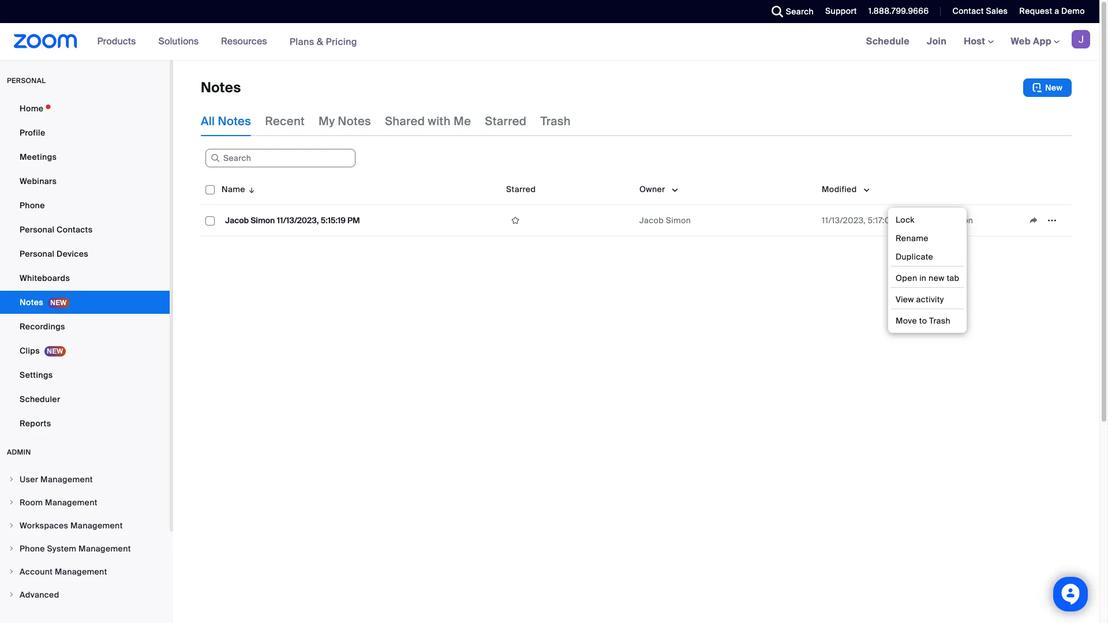Task type: describe. For each thing, give the bounding box(es) containing it.
notes right the all
[[218, 114, 251, 129]]

contacts
[[57, 225, 93, 235]]

open
[[896, 273, 918, 284]]

zoom logo image
[[14, 34, 77, 49]]

reports
[[20, 419, 51, 429]]

recordings
[[20, 322, 65, 332]]

5:17:01
[[868, 215, 894, 226]]

me
[[454, 114, 471, 129]]

2 pm from the left
[[896, 215, 909, 226]]

account management
[[20, 567, 107, 577]]

Search text field
[[206, 149, 356, 167]]

demo
[[1062, 6, 1086, 16]]

pricing
[[326, 36, 357, 48]]

duplicate
[[896, 252, 934, 262]]

simon for jacob simon 11/13/2023, 5:15:19 pm
[[251, 215, 275, 226]]

my
[[319, 114, 335, 129]]

phone link
[[0, 194, 170, 217]]

view
[[896, 294, 915, 305]]

scheduler link
[[0, 388, 170, 411]]

workspaces management menu item
[[0, 515, 170, 537]]

search button
[[763, 0, 817, 23]]

right image inside advanced menu item
[[8, 592, 15, 599]]

scheduler
[[20, 394, 60, 405]]

phone system management menu item
[[0, 538, 170, 560]]

product information navigation
[[89, 23, 366, 61]]

clips
[[20, 346, 40, 356]]

rename
[[896, 233, 929, 244]]

more options for jacob simon 11/13/2023, 5:15:19 pm image
[[1043, 215, 1062, 226]]

search
[[786, 6, 814, 17]]

2 11/13/2023, from the left
[[822, 215, 866, 226]]

11/13/2023, 5:17:01 pm by jacob simon
[[822, 215, 974, 226]]

webinars
[[20, 176, 57, 187]]

support
[[826, 6, 857, 16]]

new button
[[1024, 79, 1072, 97]]

web app
[[1011, 35, 1052, 47]]

profile
[[20, 128, 45, 138]]

application containing name
[[201, 174, 1081, 245]]

trash inside the tabs of all notes page tab list
[[541, 114, 571, 129]]

join
[[927, 35, 947, 47]]

right image for room
[[8, 499, 15, 506]]

tab
[[947, 273, 960, 284]]

all notes
[[201, 114, 251, 129]]

contact sales
[[953, 6, 1008, 16]]

recent
[[265, 114, 305, 129]]

user
[[20, 475, 38, 485]]

home link
[[0, 97, 170, 120]]

user management menu item
[[0, 469, 170, 491]]

admin menu menu
[[0, 469, 170, 607]]

simon for jacob simon
[[666, 215, 691, 226]]

resources
[[221, 35, 267, 47]]

1 vertical spatial starred
[[506, 184, 536, 195]]

recordings link
[[0, 315, 170, 338]]

management for workspaces management
[[70, 521, 123, 531]]

contact
[[953, 6, 984, 16]]

management for account management
[[55, 567, 107, 577]]

new
[[1046, 83, 1063, 93]]

management for user management
[[40, 475, 93, 485]]

meetings
[[20, 152, 57, 162]]

right image for account management
[[8, 569, 15, 576]]

with
[[428, 114, 451, 129]]

to
[[920, 316, 928, 326]]

new
[[929, 273, 945, 284]]

personal devices
[[20, 249, 88, 259]]

personal contacts link
[[0, 218, 170, 241]]

&
[[317, 36, 324, 48]]

by
[[911, 215, 920, 226]]

whiteboards link
[[0, 267, 170, 290]]

owner
[[640, 184, 666, 195]]

personal for personal devices
[[20, 249, 54, 259]]

share image
[[1025, 215, 1043, 226]]

resources button
[[221, 23, 272, 60]]

all
[[201, 114, 215, 129]]

advanced
[[20, 590, 59, 601]]

products button
[[97, 23, 141, 60]]

phone system management
[[20, 544, 131, 554]]

shared
[[385, 114, 425, 129]]

meetings link
[[0, 146, 170, 169]]

notes link
[[0, 291, 170, 314]]

plans
[[290, 36, 314, 48]]

account
[[20, 567, 53, 577]]

pm inside button
[[348, 215, 360, 226]]

workspaces
[[20, 521, 68, 531]]

5:15:19
[[321, 215, 346, 226]]

devices
[[57, 249, 88, 259]]

view activity
[[896, 294, 945, 305]]

sales
[[987, 6, 1008, 16]]

modified
[[822, 184, 857, 195]]

profile picture image
[[1072, 30, 1091, 49]]

settings link
[[0, 364, 170, 387]]

lock
[[896, 215, 915, 225]]

solutions
[[158, 35, 199, 47]]

user management
[[20, 475, 93, 485]]

request
[[1020, 6, 1053, 16]]

phone for phone system management
[[20, 544, 45, 554]]



Task type: locate. For each thing, give the bounding box(es) containing it.
1 vertical spatial phone
[[20, 544, 45, 554]]

management down workspaces management "menu item"
[[79, 544, 131, 554]]

personal for personal contacts
[[20, 225, 54, 235]]

starred right me
[[485, 114, 527, 129]]

starred
[[485, 114, 527, 129], [506, 184, 536, 195]]

jacob simon 11/13/2023, 5:15:19 pm
[[225, 215, 360, 226]]

management up workspaces management at bottom left
[[45, 498, 97, 508]]

schedule link
[[858, 23, 919, 60]]

admin
[[7, 448, 31, 457]]

jacob simon 11/13/2023, 5:15:19 pm unstarred image
[[506, 215, 525, 226]]

jacob simon
[[640, 215, 691, 226]]

right image left workspaces
[[8, 523, 15, 530]]

1 horizontal spatial simon
[[666, 215, 691, 226]]

1 right image from the top
[[8, 499, 15, 506]]

trash
[[541, 114, 571, 129], [930, 316, 951, 326]]

management
[[40, 475, 93, 485], [45, 498, 97, 508], [70, 521, 123, 531], [79, 544, 131, 554], [55, 567, 107, 577]]

room
[[20, 498, 43, 508]]

notes
[[201, 79, 241, 96], [218, 114, 251, 129], [338, 114, 371, 129], [20, 297, 43, 308]]

pm
[[348, 215, 360, 226], [896, 215, 909, 226]]

in
[[920, 273, 927, 284]]

schedule
[[867, 35, 910, 47]]

webinars link
[[0, 170, 170, 193]]

simon
[[251, 215, 275, 226], [666, 215, 691, 226], [949, 215, 974, 226]]

management inside "menu item"
[[70, 521, 123, 531]]

0 vertical spatial phone
[[20, 200, 45, 211]]

web app button
[[1011, 35, 1060, 47]]

banner
[[0, 23, 1100, 61]]

11/13/2023, left 5:15:19
[[277, 215, 319, 226]]

phone inside menu item
[[20, 544, 45, 554]]

personal contacts
[[20, 225, 93, 235]]

notes up "all notes"
[[201, 79, 241, 96]]

room management menu item
[[0, 492, 170, 514]]

move to trash
[[896, 316, 951, 326]]

management for room management
[[45, 498, 97, 508]]

open in new tab
[[896, 273, 960, 284]]

1 phone from the top
[[20, 200, 45, 211]]

2 personal from the top
[[20, 249, 54, 259]]

jacob inside button
[[225, 215, 249, 226]]

room management
[[20, 498, 97, 508]]

3 simon from the left
[[949, 215, 974, 226]]

advanced menu item
[[0, 584, 170, 606]]

shared with me
[[385, 114, 471, 129]]

1 right image from the top
[[8, 476, 15, 483]]

right image inside room management menu item
[[8, 499, 15, 506]]

jacob down name
[[225, 215, 249, 226]]

support link
[[817, 0, 860, 23], [826, 6, 857, 16]]

2 simon from the left
[[666, 215, 691, 226]]

phone for phone
[[20, 200, 45, 211]]

right image left system
[[8, 546, 15, 553]]

notes right my
[[338, 114, 371, 129]]

application
[[201, 174, 1081, 245], [1025, 212, 1068, 229]]

right image for phone
[[8, 546, 15, 553]]

plans & pricing
[[290, 36, 357, 48]]

workspaces management
[[20, 521, 123, 531]]

1.888.799.9666 button
[[860, 0, 932, 23], [869, 6, 929, 16]]

system
[[47, 544, 76, 554]]

jacob for jacob simon
[[640, 215, 664, 226]]

management down room management menu item
[[70, 521, 123, 531]]

plans & pricing link
[[290, 36, 357, 48], [290, 36, 357, 48]]

1 vertical spatial trash
[[930, 316, 951, 326]]

notes up recordings
[[20, 297, 43, 308]]

1 vertical spatial right image
[[8, 569, 15, 576]]

1.888.799.9666
[[869, 6, 929, 16]]

right image left user
[[8, 476, 15, 483]]

jacob
[[225, 215, 249, 226], [640, 215, 664, 226], [922, 215, 947, 226]]

request a demo link
[[1011, 0, 1100, 23], [1020, 6, 1086, 16]]

0 vertical spatial trash
[[541, 114, 571, 129]]

3 right image from the top
[[8, 546, 15, 553]]

phone down webinars
[[20, 200, 45, 211]]

2 horizontal spatial jacob
[[922, 215, 947, 226]]

account management menu item
[[0, 561, 170, 583]]

a
[[1055, 6, 1060, 16]]

2 jacob from the left
[[640, 215, 664, 226]]

starred inside the tabs of all notes page tab list
[[485, 114, 527, 129]]

jacob right by
[[922, 215, 947, 226]]

profile link
[[0, 121, 170, 144]]

move
[[896, 316, 918, 326]]

1 jacob from the left
[[225, 215, 249, 226]]

1 pm from the left
[[348, 215, 360, 226]]

3 jacob from the left
[[922, 215, 947, 226]]

join link
[[919, 23, 956, 60]]

phone
[[20, 200, 45, 211], [20, 544, 45, 554]]

0 horizontal spatial trash
[[541, 114, 571, 129]]

2 horizontal spatial simon
[[949, 215, 974, 226]]

11/13/2023, inside button
[[277, 215, 319, 226]]

personal menu menu
[[0, 97, 170, 437]]

right image inside account management menu item
[[8, 569, 15, 576]]

pm right 5:15:19
[[348, 215, 360, 226]]

banner containing products
[[0, 23, 1100, 61]]

right image for user management
[[8, 476, 15, 483]]

0 vertical spatial right image
[[8, 476, 15, 483]]

2 right image from the top
[[8, 569, 15, 576]]

host button
[[964, 35, 994, 47]]

reports link
[[0, 412, 170, 435]]

0 horizontal spatial 11/13/2023,
[[277, 215, 319, 226]]

tabs of all notes page tab list
[[201, 106, 571, 136]]

1 horizontal spatial jacob
[[640, 215, 664, 226]]

notes inside personal menu menu
[[20, 297, 43, 308]]

simon inside button
[[251, 215, 275, 226]]

jacob for jacob simon 11/13/2023, 5:15:19 pm
[[225, 215, 249, 226]]

right image inside workspaces management "menu item"
[[8, 523, 15, 530]]

products
[[97, 35, 136, 47]]

0 horizontal spatial pm
[[348, 215, 360, 226]]

right image left 'advanced'
[[8, 592, 15, 599]]

clips link
[[0, 340, 170, 363]]

0 vertical spatial starred
[[485, 114, 527, 129]]

right image
[[8, 476, 15, 483], [8, 569, 15, 576]]

1 vertical spatial personal
[[20, 249, 54, 259]]

0 horizontal spatial jacob
[[225, 215, 249, 226]]

web
[[1011, 35, 1031, 47]]

1 11/13/2023, from the left
[[277, 215, 319, 226]]

right image for workspaces
[[8, 523, 15, 530]]

1 horizontal spatial trash
[[930, 316, 951, 326]]

management inside menu item
[[45, 498, 97, 508]]

personal
[[7, 76, 46, 85]]

2 phone from the top
[[20, 544, 45, 554]]

name
[[222, 184, 245, 195]]

right image inside user management menu item
[[8, 476, 15, 483]]

personal devices link
[[0, 243, 170, 266]]

1 personal from the top
[[20, 225, 54, 235]]

starred up jacob simon 11/13/2023, 5:15:19 pm unstarred image
[[506, 184, 536, 195]]

meetings navigation
[[858, 23, 1100, 61]]

personal up personal devices
[[20, 225, 54, 235]]

right image left room
[[8, 499, 15, 506]]

personal up whiteboards
[[20, 249, 54, 259]]

arrow down image
[[245, 182, 256, 196]]

0 horizontal spatial simon
[[251, 215, 275, 226]]

1 horizontal spatial 11/13/2023,
[[822, 215, 866, 226]]

1 horizontal spatial pm
[[896, 215, 909, 226]]

11/13/2023,
[[277, 215, 319, 226], [822, 215, 866, 226]]

pm left by
[[896, 215, 909, 226]]

jacob down 'owner'
[[640, 215, 664, 226]]

solutions button
[[158, 23, 204, 60]]

11/13/2023, down modified
[[822, 215, 866, 226]]

right image left account
[[8, 569, 15, 576]]

activity
[[917, 294, 945, 305]]

2 right image from the top
[[8, 523, 15, 530]]

phone up account
[[20, 544, 45, 554]]

whiteboards
[[20, 273, 70, 284]]

app
[[1034, 35, 1052, 47]]

4 right image from the top
[[8, 592, 15, 599]]

right image
[[8, 499, 15, 506], [8, 523, 15, 530], [8, 546, 15, 553], [8, 592, 15, 599]]

home
[[20, 103, 43, 114]]

contact sales link
[[944, 0, 1011, 23], [953, 6, 1008, 16]]

jacob simon 11/13/2023, 5:15:19 pm button
[[222, 213, 364, 228]]

management up advanced menu item
[[55, 567, 107, 577]]

settings
[[20, 370, 53, 381]]

management up room management on the left
[[40, 475, 93, 485]]

request a demo
[[1020, 6, 1086, 16]]

personal
[[20, 225, 54, 235], [20, 249, 54, 259]]

1 simon from the left
[[251, 215, 275, 226]]

host
[[964, 35, 988, 47]]

right image inside phone system management menu item
[[8, 546, 15, 553]]

phone inside personal menu menu
[[20, 200, 45, 211]]

0 vertical spatial personal
[[20, 225, 54, 235]]



Task type: vqa. For each thing, say whether or not it's contained in the screenshot.
right image for Phone
yes



